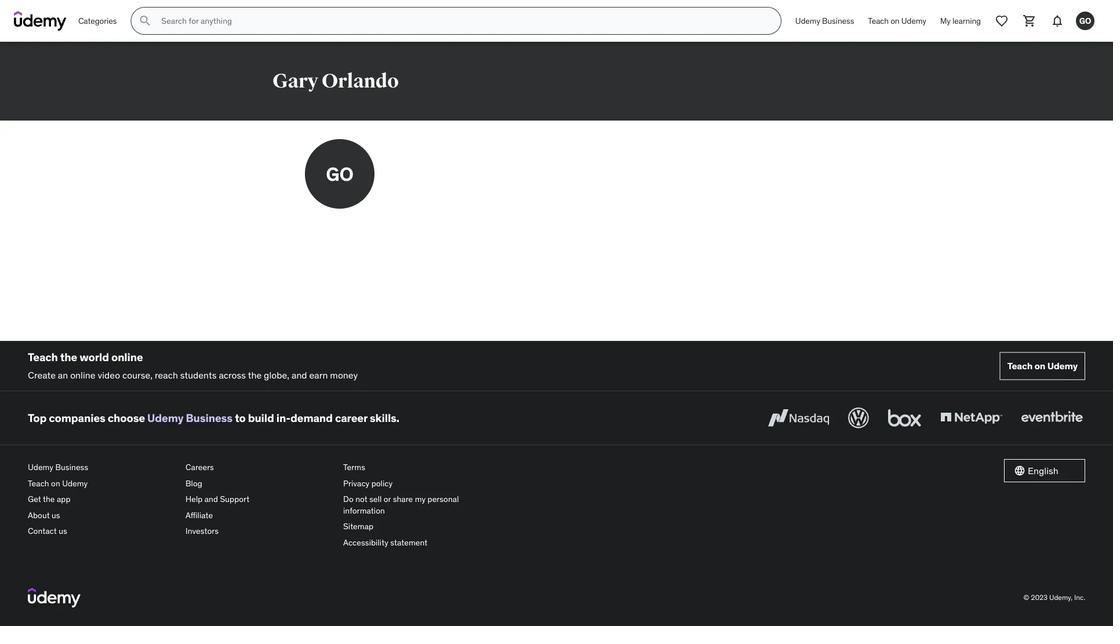Task type: describe. For each thing, give the bounding box(es) containing it.
terms link
[[343, 459, 492, 475]]

the inside "udemy business teach on udemy get the app about us contact us"
[[43, 494, 55, 504]]

english button
[[1004, 459, 1085, 482]]

course,
[[122, 369, 153, 381]]

udemy business teach on udemy get the app about us contact us
[[28, 462, 88, 536]]

1 vertical spatial teach on udemy link
[[1000, 352, 1085, 380]]

get
[[28, 494, 41, 504]]

demand
[[290, 411, 333, 425]]

netapp image
[[938, 405, 1005, 431]]

not
[[355, 494, 367, 504]]

world
[[80, 350, 109, 364]]

across
[[219, 369, 246, 381]]

skills.
[[370, 411, 399, 425]]

top companies choose udemy business to build in-demand career skills.
[[28, 411, 399, 425]]

business for udemy business
[[822, 15, 854, 26]]

privacy
[[343, 478, 369, 488]]

nasdaq image
[[765, 405, 832, 431]]

1 vertical spatial udemy image
[[28, 588, 81, 608]]

box image
[[885, 405, 924, 431]]

my
[[940, 15, 951, 26]]

choose
[[108, 411, 145, 425]]

2 horizontal spatial the
[[248, 369, 262, 381]]

business for udemy business teach on udemy get the app about us contact us
[[55, 462, 88, 472]]

terms privacy policy do not sell or share my personal information sitemap accessibility statement
[[343, 462, 459, 548]]

terms
[[343, 462, 365, 472]]

2 horizontal spatial on
[[1035, 360, 1045, 372]]

udemy,
[[1049, 593, 1073, 602]]

do not sell or share my personal information button
[[343, 491, 492, 519]]

©
[[1024, 593, 1029, 602]]

investors link
[[186, 523, 334, 539]]

contact us link
[[28, 523, 176, 539]]

earn
[[309, 369, 328, 381]]

teach the world online create an online video course, reach students across the globe, and earn money
[[28, 350, 358, 381]]

build
[[248, 411, 274, 425]]

careers
[[186, 462, 214, 472]]

0 horizontal spatial teach on udemy link
[[28, 475, 176, 491]]

companies
[[49, 411, 105, 425]]

affiliate
[[186, 510, 213, 520]]

1 horizontal spatial business
[[186, 411, 233, 425]]

learning
[[952, 15, 981, 26]]

2023
[[1031, 593, 1048, 602]]

categories
[[78, 15, 117, 26]]

my learning
[[940, 15, 981, 26]]

policy
[[371, 478, 393, 488]]

submit search image
[[138, 14, 152, 28]]

shopping cart with 0 items image
[[1023, 14, 1037, 28]]

udemy business
[[795, 15, 854, 26]]

go inside go link
[[1079, 15, 1091, 26]]

support
[[220, 494, 249, 504]]

0 vertical spatial us
[[52, 510, 60, 520]]

get the app link
[[28, 491, 176, 507]]

affiliate link
[[186, 507, 334, 523]]

categories button
[[71, 7, 124, 35]]

career
[[335, 411, 367, 425]]

sitemap link
[[343, 519, 492, 535]]

orlando
[[322, 69, 399, 93]]

and inside careers blog help and support affiliate investors
[[204, 494, 218, 504]]

gary orlando
[[272, 69, 399, 93]]



Task type: locate. For each thing, give the bounding box(es) containing it.
on up 'app' at the bottom left of the page
[[51, 478, 60, 488]]

online
[[111, 350, 143, 364], [70, 369, 95, 381]]

about
[[28, 510, 50, 520]]

2 vertical spatial udemy business link
[[28, 459, 176, 475]]

1 vertical spatial and
[[204, 494, 218, 504]]

online right an
[[70, 369, 95, 381]]

teach on udemy link up eventbrite image
[[1000, 352, 1085, 380]]

help
[[186, 494, 203, 504]]

the up an
[[60, 350, 77, 364]]

statement
[[390, 537, 427, 548]]

money
[[330, 369, 358, 381]]

1 vertical spatial the
[[248, 369, 262, 381]]

0 vertical spatial go
[[1079, 15, 1091, 26]]

teach
[[868, 15, 889, 26], [28, 350, 58, 364], [1007, 360, 1033, 372], [28, 478, 49, 488]]

on left the "my"
[[891, 15, 899, 26]]

go link
[[1071, 7, 1099, 35]]

accessibility
[[343, 537, 388, 548]]

© 2023 udemy, inc.
[[1024, 593, 1085, 602]]

sell
[[369, 494, 382, 504]]

about us link
[[28, 507, 176, 523]]

1 horizontal spatial go
[[1079, 15, 1091, 26]]

teach inside teach the world online create an online video course, reach students across the globe, and earn money
[[28, 350, 58, 364]]

privacy policy link
[[343, 475, 492, 491]]

udemy business link
[[788, 7, 861, 35], [147, 411, 233, 425], [28, 459, 176, 475]]

1 vertical spatial go
[[326, 162, 353, 185]]

Search for anything text field
[[159, 11, 767, 31]]

top
[[28, 411, 46, 425]]

teach on udemy for the middle teach on udemy link
[[1007, 360, 1078, 372]]

sitemap
[[343, 521, 373, 532]]

careers link
[[186, 459, 334, 475]]

do
[[343, 494, 354, 504]]

share
[[393, 494, 413, 504]]

teach inside "udemy business teach on udemy get the app about us contact us"
[[28, 478, 49, 488]]

0 horizontal spatial teach on udemy
[[868, 15, 926, 26]]

teach on udemy up eventbrite image
[[1007, 360, 1078, 372]]

1 horizontal spatial online
[[111, 350, 143, 364]]

investors
[[186, 526, 219, 536]]

teach on udemy
[[868, 15, 926, 26], [1007, 360, 1078, 372]]

2 vertical spatial the
[[43, 494, 55, 504]]

2 horizontal spatial teach on udemy link
[[1000, 352, 1085, 380]]

on up eventbrite image
[[1035, 360, 1045, 372]]

eventbrite image
[[1019, 405, 1085, 431]]

teach on udemy left the "my"
[[868, 15, 926, 26]]

0 vertical spatial business
[[822, 15, 854, 26]]

wishlist image
[[995, 14, 1009, 28]]

udemy
[[795, 15, 820, 26], [901, 15, 926, 26], [1047, 360, 1078, 372], [147, 411, 183, 425], [28, 462, 53, 472], [62, 478, 88, 488]]

the left globe,
[[248, 369, 262, 381]]

1 horizontal spatial and
[[292, 369, 307, 381]]

udemy image
[[14, 11, 67, 31], [28, 588, 81, 608]]

0 vertical spatial udemy business link
[[788, 7, 861, 35]]

information
[[343, 505, 385, 516]]

2 vertical spatial on
[[51, 478, 60, 488]]

2 vertical spatial business
[[55, 462, 88, 472]]

us right contact
[[59, 526, 67, 536]]

1 vertical spatial teach on udemy
[[1007, 360, 1078, 372]]

video
[[98, 369, 120, 381]]

small image
[[1014, 465, 1026, 477]]

business inside "udemy business teach on udemy get the app about us contact us"
[[55, 462, 88, 472]]

2 vertical spatial teach on udemy link
[[28, 475, 176, 491]]

or
[[384, 494, 391, 504]]

on inside "udemy business teach on udemy get the app about us contact us"
[[51, 478, 60, 488]]

1 horizontal spatial teach on udemy link
[[861, 7, 933, 35]]

blog
[[186, 478, 202, 488]]

0 horizontal spatial and
[[204, 494, 218, 504]]

students
[[180, 369, 217, 381]]

create
[[28, 369, 56, 381]]

1 horizontal spatial the
[[60, 350, 77, 364]]

go
[[1079, 15, 1091, 26], [326, 162, 353, 185]]

volkswagen image
[[846, 405, 871, 431]]

0 vertical spatial online
[[111, 350, 143, 364]]

and
[[292, 369, 307, 381], [204, 494, 218, 504]]

0 horizontal spatial the
[[43, 494, 55, 504]]

business
[[822, 15, 854, 26], [186, 411, 233, 425], [55, 462, 88, 472]]

teach on udemy link up about us link at the left
[[28, 475, 176, 491]]

0 vertical spatial teach on udemy
[[868, 15, 926, 26]]

0 vertical spatial on
[[891, 15, 899, 26]]

my learning link
[[933, 7, 988, 35]]

english
[[1028, 465, 1058, 477]]

1 vertical spatial udemy business link
[[147, 411, 233, 425]]

0 vertical spatial the
[[60, 350, 77, 364]]

careers blog help and support affiliate investors
[[186, 462, 249, 536]]

my
[[415, 494, 426, 504]]

and inside teach the world online create an online video course, reach students across the globe, and earn money
[[292, 369, 307, 381]]

1 vertical spatial on
[[1035, 360, 1045, 372]]

help and support link
[[186, 491, 334, 507]]

business inside "link"
[[822, 15, 854, 26]]

the
[[60, 350, 77, 364], [248, 369, 262, 381], [43, 494, 55, 504]]

1 vertical spatial us
[[59, 526, 67, 536]]

teach on udemy for teach on udemy link to the middle
[[868, 15, 926, 26]]

us
[[52, 510, 60, 520], [59, 526, 67, 536]]

an
[[58, 369, 68, 381]]

globe,
[[264, 369, 289, 381]]

to
[[235, 411, 246, 425]]

the right 'get'
[[43, 494, 55, 504]]

0 horizontal spatial online
[[70, 369, 95, 381]]

0 vertical spatial udemy image
[[14, 11, 67, 31]]

on
[[891, 15, 899, 26], [1035, 360, 1045, 372], [51, 478, 60, 488]]

1 vertical spatial online
[[70, 369, 95, 381]]

0 horizontal spatial on
[[51, 478, 60, 488]]

blog link
[[186, 475, 334, 491]]

notifications image
[[1050, 14, 1064, 28]]

0 vertical spatial teach on udemy link
[[861, 7, 933, 35]]

accessibility statement link
[[343, 535, 492, 551]]

0 horizontal spatial business
[[55, 462, 88, 472]]

gary
[[272, 69, 318, 93]]

1 horizontal spatial teach on udemy
[[1007, 360, 1078, 372]]

reach
[[155, 369, 178, 381]]

app
[[57, 494, 70, 504]]

0 vertical spatial and
[[292, 369, 307, 381]]

teach on udemy link left the "my"
[[861, 7, 933, 35]]

teach on udemy link
[[861, 7, 933, 35], [1000, 352, 1085, 380], [28, 475, 176, 491]]

1 horizontal spatial on
[[891, 15, 899, 26]]

contact
[[28, 526, 57, 536]]

0 horizontal spatial go
[[326, 162, 353, 185]]

and right help
[[204, 494, 218, 504]]

us right about
[[52, 510, 60, 520]]

in-
[[276, 411, 290, 425]]

personal
[[428, 494, 459, 504]]

and left earn
[[292, 369, 307, 381]]

2 horizontal spatial business
[[822, 15, 854, 26]]

inc.
[[1074, 593, 1085, 602]]

online up course,
[[111, 350, 143, 364]]

1 vertical spatial business
[[186, 411, 233, 425]]



Task type: vqa. For each thing, say whether or not it's contained in the screenshot.
'Top'
yes



